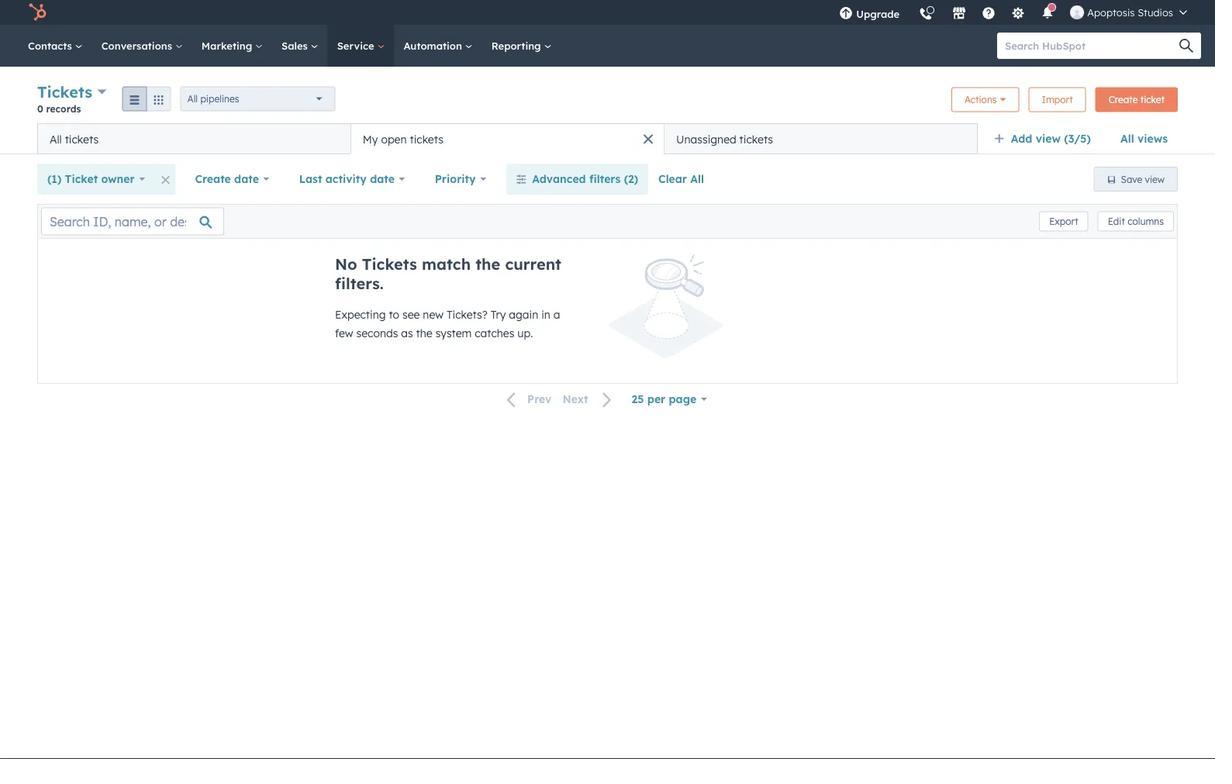 Task type: describe. For each thing, give the bounding box(es) containing it.
pagination navigation
[[498, 389, 622, 410]]

apoptosis studios
[[1088, 6, 1174, 19]]

columns
[[1128, 216, 1165, 227]]

all for all pipelines
[[187, 93, 198, 105]]

clear
[[659, 172, 687, 186]]

import button
[[1029, 87, 1087, 112]]

my
[[363, 132, 378, 146]]

filters
[[590, 172, 621, 186]]

upgrade image
[[840, 7, 854, 21]]

service link
[[328, 25, 394, 67]]

calling icon button
[[913, 2, 940, 24]]

calling icon image
[[920, 8, 934, 22]]

marketplaces button
[[944, 0, 976, 25]]

date inside popup button
[[234, 172, 259, 186]]

tickets button
[[37, 81, 107, 103]]

all tickets button
[[37, 123, 351, 154]]

all tickets
[[50, 132, 99, 146]]

advanced
[[532, 172, 586, 186]]

per
[[648, 393, 666, 406]]

no tickets match the current filters.
[[335, 254, 562, 293]]

edit columns button
[[1098, 211, 1175, 232]]

contacts
[[28, 39, 75, 52]]

export button
[[1040, 211, 1089, 232]]

25
[[632, 393, 644, 406]]

owner
[[101, 172, 135, 186]]

open
[[381, 132, 407, 146]]

search image
[[1180, 39, 1194, 53]]

settings image
[[1012, 7, 1026, 21]]

create ticket button
[[1096, 87, 1179, 112]]

match
[[422, 254, 471, 274]]

in
[[542, 308, 551, 322]]

add view (3/5) button
[[984, 123, 1111, 154]]

up.
[[518, 327, 533, 340]]

apoptosis
[[1088, 6, 1135, 19]]

(1)
[[47, 172, 62, 186]]

create date button
[[185, 164, 280, 195]]

all views
[[1121, 132, 1168, 145]]

few
[[335, 327, 353, 340]]

clear all button
[[649, 164, 715, 195]]

last
[[299, 172, 322, 186]]

date inside popup button
[[370, 172, 395, 186]]

0
[[37, 103, 43, 114]]

(1) ticket owner button
[[37, 164, 155, 195]]

search button
[[1172, 33, 1202, 59]]

priority button
[[425, 164, 497, 195]]

all pipelines
[[187, 93, 239, 105]]

actions button
[[952, 87, 1020, 112]]

new
[[423, 308, 444, 322]]

2 tickets from the left
[[410, 132, 444, 146]]

studios
[[1138, 6, 1174, 19]]

system
[[436, 327, 472, 340]]

current
[[505, 254, 562, 274]]

advanced filters (2)
[[532, 172, 639, 186]]

marketplaces image
[[953, 7, 967, 21]]

try
[[491, 308, 506, 322]]

marketing
[[202, 39, 255, 52]]

tickets inside no tickets match the current filters.
[[362, 254, 417, 274]]

Search HubSpot search field
[[998, 33, 1188, 59]]

all inside button
[[691, 172, 705, 186]]

tickets for unassigned tickets
[[740, 132, 774, 146]]

next
[[563, 393, 589, 406]]

reporting link
[[482, 25, 561, 67]]

conversations
[[101, 39, 175, 52]]

create date
[[195, 172, 259, 186]]

service
[[337, 39, 377, 52]]

view for save
[[1146, 173, 1165, 185]]

create for create ticket
[[1109, 94, 1138, 106]]

tickets inside popup button
[[37, 82, 92, 102]]

automation
[[404, 39, 465, 52]]

all for all tickets
[[50, 132, 62, 146]]

hubspot image
[[28, 3, 47, 22]]

prev button
[[498, 390, 557, 410]]

again
[[509, 308, 539, 322]]

edit columns
[[1108, 216, 1165, 227]]

page
[[669, 393, 697, 406]]

apoptosis studios button
[[1062, 0, 1197, 25]]



Task type: vqa. For each thing, say whether or not it's contained in the screenshot.
My
yes



Task type: locate. For each thing, give the bounding box(es) containing it.
to
[[389, 308, 400, 322]]

0 vertical spatial the
[[476, 254, 501, 274]]

unassigned tickets button
[[665, 123, 978, 154]]

view inside button
[[1146, 173, 1165, 185]]

save view
[[1122, 173, 1165, 185]]

expecting to see new tickets? try again in a few seconds as the system catches up.
[[335, 308, 561, 340]]

as
[[401, 327, 413, 340]]

(2)
[[624, 172, 639, 186]]

sales link
[[272, 25, 328, 67]]

group inside tickets banner
[[122, 87, 171, 111]]

date
[[234, 172, 259, 186], [370, 172, 395, 186]]

all right clear at the top right of page
[[691, 172, 705, 186]]

prev
[[528, 393, 552, 406]]

unassigned tickets
[[677, 132, 774, 146]]

1 vertical spatial the
[[416, 327, 433, 340]]

next button
[[557, 390, 622, 410]]

tickets for all tickets
[[65, 132, 99, 146]]

date left last
[[234, 172, 259, 186]]

last activity date button
[[289, 164, 416, 195]]

the
[[476, 254, 501, 274], [416, 327, 433, 340]]

tara schultz image
[[1071, 5, 1085, 19]]

group
[[122, 87, 171, 111]]

sales
[[282, 39, 311, 52]]

0 vertical spatial create
[[1109, 94, 1138, 106]]

1 horizontal spatial date
[[370, 172, 395, 186]]

0 horizontal spatial tickets
[[37, 82, 92, 102]]

create inside popup button
[[195, 172, 231, 186]]

1 vertical spatial tickets
[[362, 254, 417, 274]]

expecting
[[335, 308, 386, 322]]

see
[[403, 308, 420, 322]]

tickets banner
[[37, 81, 1179, 123]]

0 vertical spatial tickets
[[37, 82, 92, 102]]

notifications button
[[1035, 0, 1062, 25]]

upgrade
[[857, 7, 900, 20]]

clear all
[[659, 172, 705, 186]]

create
[[1109, 94, 1138, 106], [195, 172, 231, 186]]

import
[[1042, 94, 1074, 106]]

create for create date
[[195, 172, 231, 186]]

all inside popup button
[[187, 93, 198, 105]]

Search ID, name, or description search field
[[41, 208, 224, 235]]

1 tickets from the left
[[65, 132, 99, 146]]

tickets up records
[[37, 82, 92, 102]]

all for all views
[[1121, 132, 1135, 145]]

help button
[[976, 0, 1003, 25]]

2 horizontal spatial tickets
[[740, 132, 774, 146]]

all left the 'pipelines'
[[187, 93, 198, 105]]

menu
[[830, 0, 1197, 31]]

the inside no tickets match the current filters.
[[476, 254, 501, 274]]

catches
[[475, 327, 515, 340]]

1 horizontal spatial the
[[476, 254, 501, 274]]

the inside expecting to see new tickets? try again in a few seconds as the system catches up.
[[416, 327, 433, 340]]

advanced filters (2) button
[[506, 164, 649, 195]]

hubspot link
[[19, 3, 58, 22]]

view
[[1036, 132, 1061, 145], [1146, 173, 1165, 185]]

my open tickets button
[[351, 123, 665, 154]]

create down all tickets button
[[195, 172, 231, 186]]

view inside popup button
[[1036, 132, 1061, 145]]

save view button
[[1094, 167, 1179, 192]]

25 per page button
[[622, 384, 718, 415]]

filters.
[[335, 274, 384, 293]]

add
[[1012, 132, 1033, 145]]

tickets down records
[[65, 132, 99, 146]]

marketing link
[[192, 25, 272, 67]]

1 vertical spatial view
[[1146, 173, 1165, 185]]

all pipelines button
[[180, 87, 336, 111]]

view right save
[[1146, 173, 1165, 185]]

settings link
[[1003, 0, 1035, 25]]

tickets inside button
[[65, 132, 99, 146]]

2 date from the left
[[370, 172, 395, 186]]

0 horizontal spatial the
[[416, 327, 433, 340]]

1 horizontal spatial tickets
[[362, 254, 417, 274]]

date right 'activity'
[[370, 172, 395, 186]]

actions
[[965, 94, 997, 106]]

tickets right no
[[362, 254, 417, 274]]

ticket
[[1141, 94, 1165, 106]]

all inside button
[[50, 132, 62, 146]]

(1) ticket owner
[[47, 172, 135, 186]]

view for add
[[1036, 132, 1061, 145]]

edit
[[1108, 216, 1126, 227]]

0 records
[[37, 103, 81, 114]]

contacts link
[[19, 25, 92, 67]]

(3/5)
[[1065, 132, 1092, 145]]

unassigned
[[677, 132, 737, 146]]

create inside button
[[1109, 94, 1138, 106]]

1 date from the left
[[234, 172, 259, 186]]

notifications image
[[1041, 7, 1055, 21]]

tickets
[[37, 82, 92, 102], [362, 254, 417, 274]]

a
[[554, 308, 561, 322]]

1 horizontal spatial tickets
[[410, 132, 444, 146]]

1 horizontal spatial create
[[1109, 94, 1138, 106]]

create ticket
[[1109, 94, 1165, 106]]

1 vertical spatial create
[[195, 172, 231, 186]]

priority
[[435, 172, 476, 186]]

view right add
[[1036, 132, 1061, 145]]

my open tickets
[[363, 132, 444, 146]]

all down 0 records
[[50, 132, 62, 146]]

tickets right open
[[410, 132, 444, 146]]

tickets?
[[447, 308, 488, 322]]

all
[[187, 93, 198, 105], [1121, 132, 1135, 145], [50, 132, 62, 146], [691, 172, 705, 186]]

menu containing apoptosis studios
[[830, 0, 1197, 31]]

activity
[[326, 172, 367, 186]]

add view (3/5)
[[1012, 132, 1092, 145]]

0 horizontal spatial date
[[234, 172, 259, 186]]

records
[[46, 103, 81, 114]]

0 vertical spatial view
[[1036, 132, 1061, 145]]

seconds
[[356, 327, 398, 340]]

help image
[[982, 7, 996, 21]]

0 horizontal spatial create
[[195, 172, 231, 186]]

create left the ticket in the top of the page
[[1109, 94, 1138, 106]]

all views link
[[1111, 123, 1179, 154]]

save
[[1122, 173, 1143, 185]]

1 horizontal spatial view
[[1146, 173, 1165, 185]]

3 tickets from the left
[[740, 132, 774, 146]]

pipelines
[[200, 93, 239, 105]]

the right match
[[476, 254, 501, 274]]

25 per page
[[632, 393, 697, 406]]

tickets right unassigned
[[740, 132, 774, 146]]

the right as at left top
[[416, 327, 433, 340]]

ticket
[[65, 172, 98, 186]]

reporting
[[492, 39, 544, 52]]

all left views
[[1121, 132, 1135, 145]]

tickets
[[65, 132, 99, 146], [410, 132, 444, 146], [740, 132, 774, 146]]

0 horizontal spatial tickets
[[65, 132, 99, 146]]

export
[[1050, 216, 1079, 227]]

last activity date
[[299, 172, 395, 186]]

views
[[1138, 132, 1168, 145]]

0 horizontal spatial view
[[1036, 132, 1061, 145]]



